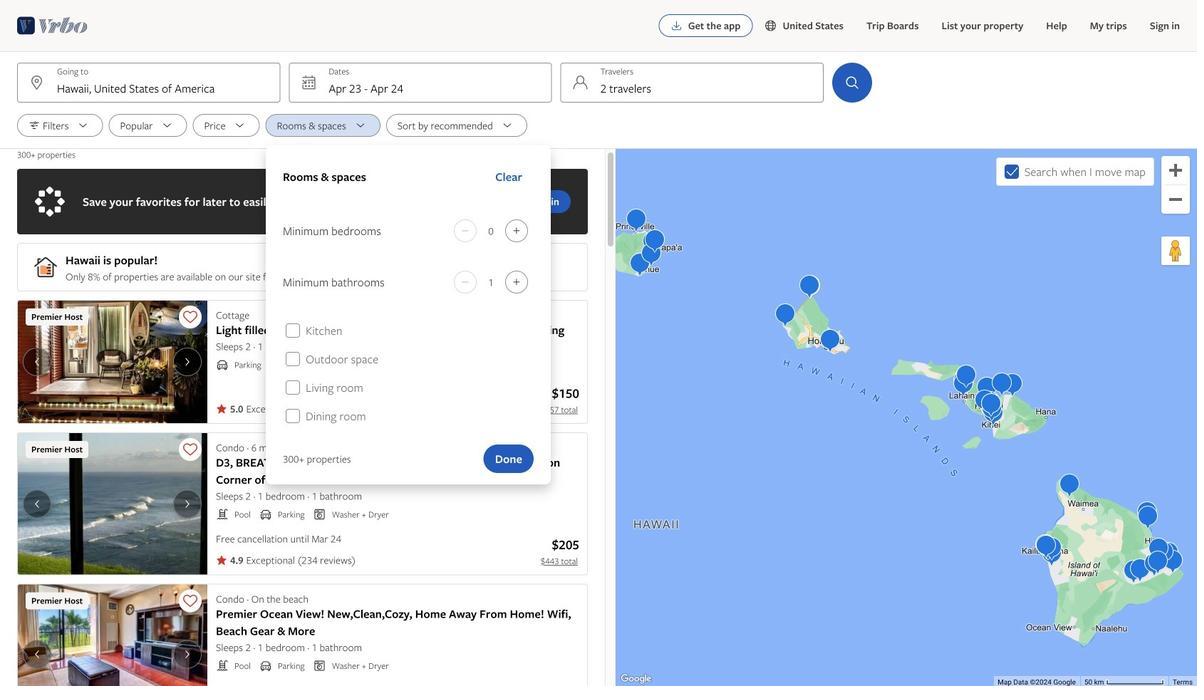 Task type: locate. For each thing, give the bounding box(es) containing it.
show next image for premier ocean view! new,clean,cozy, home away from home! wifi, beach gear & more image
[[179, 649, 196, 660]]

search image
[[844, 74, 861, 91]]

1 xsmall image from the top
[[216, 403, 227, 415]]

2 xsmall image from the top
[[216, 555, 227, 566]]

small image
[[216, 660, 229, 672], [259, 660, 272, 672], [313, 660, 326, 672]]

2 horizontal spatial small image
[[313, 660, 326, 672]]

waves from the alcove window image
[[17, 433, 207, 575]]

decrease bedrooms image
[[457, 225, 474, 237]]

50 inch smart tv. wifi, blue tooth music player. image
[[17, 584, 207, 686]]

1 horizontal spatial small image
[[259, 660, 272, 672]]

decrease bathrooms image
[[457, 277, 474, 288]]

google image
[[619, 672, 653, 686]]

map region
[[616, 149, 1197, 686]]

show next image for light filled small-scale apartment in a tropical neighborhood setting image
[[179, 356, 196, 368]]

2 small image from the left
[[259, 660, 272, 672]]

0 horizontal spatial small image
[[216, 660, 229, 672]]

1 small image from the left
[[216, 660, 229, 672]]

0 vertical spatial xsmall image
[[216, 403, 227, 415]]

1 vertical spatial xsmall image
[[216, 555, 227, 566]]

small image
[[764, 19, 783, 32], [216, 358, 229, 371], [216, 508, 229, 521], [259, 508, 272, 521], [313, 508, 326, 521]]

show previous image for d3, breathtaking views from all windows!! private end unit on corner of bluff! image
[[29, 498, 46, 510]]

show previous image for premier ocean view! new,clean,cozy, home away from home! wifi, beach gear & more image
[[29, 649, 46, 660]]

xsmall image
[[216, 403, 227, 415], [216, 555, 227, 566]]



Task type: vqa. For each thing, say whether or not it's contained in the screenshot.
the Show previous image for D3, BREATHTAKING views from ALL windows!! Private End Unit on Corner of Bluff!
yes



Task type: describe. For each thing, give the bounding box(es) containing it.
3 small image from the left
[[313, 660, 326, 672]]

increase bedrooms image
[[508, 225, 525, 237]]

show next image for d3, breathtaking views from all windows!! private end unit on corner of bluff! image
[[179, 498, 196, 510]]

show previous image for light filled small-scale apartment in a tropical neighborhood setting image
[[29, 356, 46, 368]]

download the app button image
[[671, 20, 682, 31]]

nighttime view of entry. solar lights on patio and string lights in yard image
[[17, 300, 207, 424]]

vrbo logo image
[[17, 14, 88, 37]]

increase bathrooms image
[[508, 277, 525, 288]]



